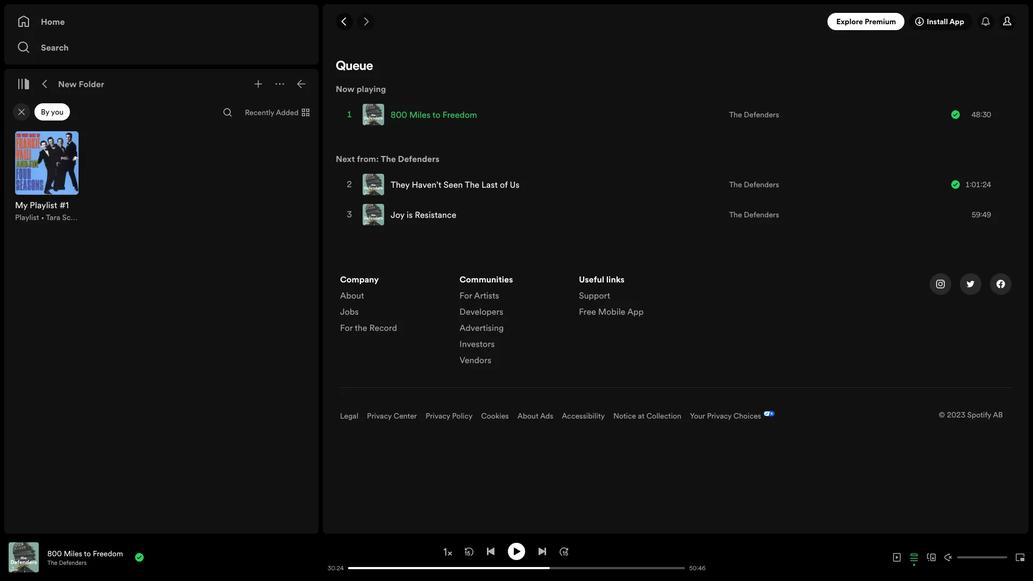 Task type: locate. For each thing, give the bounding box(es) containing it.
investors link
[[460, 338, 495, 354]]

home link
[[17, 11, 306, 32]]

0 horizontal spatial miles
[[64, 548, 82, 559]]

volume off image
[[945, 553, 953, 562]]

us
[[510, 179, 520, 191]]

install
[[927, 16, 948, 27]]

facebook image
[[997, 280, 1005, 288]]

vendors
[[460, 354, 492, 366]]

None search field
[[219, 104, 236, 121]]

1 horizontal spatial app
[[950, 16, 964, 27]]

48:30
[[972, 109, 991, 120]]

1 horizontal spatial 800
[[391, 109, 407, 121]]

go forward image
[[362, 17, 370, 26]]

about ads
[[518, 411, 553, 421]]

to
[[433, 109, 441, 121], [84, 548, 91, 559]]

1 horizontal spatial freedom
[[443, 109, 477, 121]]

1 vertical spatial freedom
[[93, 548, 123, 559]]

Recently Added, Grid view field
[[236, 104, 316, 121]]

mobile
[[598, 306, 626, 318]]

legal link
[[340, 411, 359, 421]]

vendors link
[[460, 354, 492, 370]]

accessibility link
[[562, 411, 605, 421]]

app right install
[[950, 16, 964, 27]]

1 horizontal spatial list
[[460, 273, 566, 370]]

install app
[[927, 16, 964, 27]]

accessibility
[[562, 411, 605, 421]]

privacy left policy
[[426, 411, 450, 421]]

1 vertical spatial to
[[84, 548, 91, 559]]

1 vertical spatial for
[[340, 322, 353, 334]]

communities for artists developers advertising investors vendors
[[460, 273, 513, 366]]

0 horizontal spatial about
[[340, 290, 364, 301]]

artists
[[474, 290, 499, 301]]

skip back 15 seconds image
[[465, 547, 474, 556]]

explore premium button
[[828, 13, 905, 30]]

investors
[[460, 338, 495, 350]]

search in your library image
[[223, 108, 232, 117]]

clear filters image
[[17, 108, 26, 116]]

2 privacy from the left
[[426, 411, 450, 421]]

the defenders for freedom
[[729, 109, 779, 120]]

spotify
[[968, 410, 992, 420]]

seen
[[444, 179, 463, 191]]

previous image
[[487, 547, 495, 556]]

privacy left center
[[367, 411, 392, 421]]

the defenders link for they haven't seen the last of us
[[729, 179, 779, 190]]

ab
[[993, 410, 1003, 420]]

next
[[336, 153, 355, 165]]

cookies
[[481, 411, 509, 421]]

0 vertical spatial 800
[[391, 109, 407, 121]]

what's new image
[[982, 17, 990, 26]]

new folder button
[[56, 75, 106, 93]]

1 privacy from the left
[[367, 411, 392, 421]]

is
[[407, 209, 413, 221]]

about up jobs
[[340, 290, 364, 301]]

0 vertical spatial about
[[340, 290, 364, 301]]

0 horizontal spatial to
[[84, 548, 91, 559]]

for the record link
[[340, 322, 397, 338]]

1 the defenders from the top
[[729, 109, 779, 120]]

0 horizontal spatial 800
[[47, 548, 62, 559]]

change speed image
[[442, 547, 453, 558]]

1 horizontal spatial about
[[518, 411, 539, 421]]

0 vertical spatial app
[[950, 16, 964, 27]]

group containing playlist
[[9, 125, 85, 229]]

they
[[391, 179, 410, 191]]

1:01:24 cell
[[952, 170, 1006, 199]]

about left ads
[[518, 411, 539, 421]]

legal
[[340, 411, 359, 421]]

next image
[[538, 547, 547, 556]]

2 vertical spatial the defenders
[[729, 209, 779, 220]]

800 miles to freedom cell
[[363, 100, 482, 129]]

ads
[[540, 411, 553, 421]]

to inside 800 miles to freedom the defenders
[[84, 548, 91, 559]]

useful
[[579, 273, 604, 285]]

0 horizontal spatial list
[[340, 273, 447, 338]]

freedom inside cell
[[443, 109, 477, 121]]

0 vertical spatial freedom
[[443, 109, 477, 121]]

privacy right your
[[707, 411, 732, 421]]

to inside cell
[[433, 109, 441, 121]]

1 horizontal spatial for
[[460, 290, 472, 301]]

50:46
[[689, 564, 706, 572]]

for left artists
[[460, 290, 472, 301]]

freedom for 800 miles to freedom
[[443, 109, 477, 121]]

800 up next from: the defenders
[[391, 109, 407, 121]]

play image
[[512, 547, 521, 556]]

freedom inside 800 miles to freedom the defenders
[[93, 548, 123, 559]]

the inside "cell"
[[465, 179, 480, 191]]

freedom
[[443, 109, 477, 121], [93, 548, 123, 559]]

0 horizontal spatial app
[[627, 306, 644, 318]]

the
[[729, 109, 742, 120], [381, 153, 396, 165], [465, 179, 480, 191], [729, 179, 742, 190], [729, 209, 742, 220], [47, 559, 57, 567]]

list
[[340, 273, 447, 338], [460, 273, 566, 370], [579, 273, 686, 322]]

2 the defenders from the top
[[729, 179, 779, 190]]

policy
[[452, 411, 473, 421]]

the defenders for the
[[729, 179, 779, 190]]

privacy for privacy center
[[367, 411, 392, 421]]

miles inside 800 miles to freedom the defenders
[[64, 548, 82, 559]]

the defenders link for joy is resistance
[[729, 209, 779, 220]]

list containing company
[[340, 273, 447, 338]]

playing
[[357, 83, 386, 95]]

for left the
[[340, 322, 353, 334]]

for inside "company about jobs for the record"
[[340, 322, 353, 334]]

miles for 800 miles to freedom the defenders
[[64, 548, 82, 559]]

2 list from the left
[[460, 273, 566, 370]]

recently
[[245, 107, 274, 118]]

defenders for 800 miles to freedom
[[744, 109, 779, 120]]

0 horizontal spatial freedom
[[93, 548, 123, 559]]

defenders
[[744, 109, 779, 120], [398, 153, 440, 165], [744, 179, 779, 190], [744, 209, 779, 220], [59, 559, 87, 567]]

•
[[41, 212, 44, 223]]

new folder
[[58, 78, 104, 90]]

1 vertical spatial 800
[[47, 548, 62, 559]]

800 inside "800 miles to freedom" cell
[[391, 109, 407, 121]]

miles inside cell
[[409, 109, 431, 121]]

about link
[[340, 290, 364, 306]]

1 vertical spatial the defenders
[[729, 179, 779, 190]]

1 horizontal spatial privacy
[[426, 411, 450, 421]]

app
[[950, 16, 964, 27], [627, 306, 644, 318]]

they haven't seen the last of us
[[391, 179, 520, 191]]

app inside useful links support free mobile app
[[627, 306, 644, 318]]

top bar and user menu element
[[323, 4, 1029, 39]]

1 list from the left
[[340, 273, 447, 338]]

0 vertical spatial to
[[433, 109, 441, 121]]

collection
[[647, 411, 682, 421]]

0 vertical spatial miles
[[409, 109, 431, 121]]

advertising
[[460, 322, 504, 334]]

2 horizontal spatial privacy
[[707, 411, 732, 421]]

spotify – play queue element
[[323, 60, 1029, 447]]

3 list from the left
[[579, 273, 686, 322]]

explore
[[837, 16, 863, 27]]

0 vertical spatial the defenders
[[729, 109, 779, 120]]

1 horizontal spatial to
[[433, 109, 441, 121]]

choices
[[734, 411, 761, 421]]

group
[[9, 125, 85, 229]]

800 for 800 miles to freedom the defenders
[[47, 548, 62, 559]]

recently added
[[245, 107, 299, 118]]

joy is resistance
[[391, 209, 457, 221]]

none search field inside main element
[[219, 104, 236, 121]]

from:
[[357, 153, 379, 165]]

0 vertical spatial for
[[460, 290, 472, 301]]

800 inside 800 miles to freedom the defenders
[[47, 548, 62, 559]]

2 horizontal spatial list
[[579, 273, 686, 322]]

miles
[[409, 109, 431, 121], [64, 548, 82, 559]]

1 horizontal spatial miles
[[409, 109, 431, 121]]

800 right "now playing view" 'icon'
[[47, 548, 62, 559]]

0 horizontal spatial privacy
[[367, 411, 392, 421]]

privacy for privacy policy
[[426, 411, 450, 421]]

go back image
[[340, 17, 349, 26]]

center
[[394, 411, 417, 421]]

privacy
[[367, 411, 392, 421], [426, 411, 450, 421], [707, 411, 732, 421]]

company
[[340, 273, 379, 285]]

0 horizontal spatial for
[[340, 322, 353, 334]]

1 vertical spatial miles
[[64, 548, 82, 559]]

the defenders
[[729, 109, 779, 120], [729, 179, 779, 190], [729, 209, 779, 220]]

© 2023 spotify ab
[[939, 410, 1003, 420]]

privacy policy
[[426, 411, 473, 421]]

the inside 800 miles to freedom the defenders
[[47, 559, 57, 567]]

1 vertical spatial about
[[518, 411, 539, 421]]

1 vertical spatial app
[[627, 306, 644, 318]]

app right mobile
[[627, 306, 644, 318]]

about inside "company about jobs for the record"
[[340, 290, 364, 301]]

jobs link
[[340, 306, 359, 322]]

skip forward 15 seconds image
[[560, 547, 568, 556]]



Task type: vqa. For each thing, say whether or not it's contained in the screenshot.
Freedom
yes



Task type: describe. For each thing, give the bounding box(es) containing it.
of
[[500, 179, 508, 191]]

resistance
[[415, 209, 457, 221]]

list containing communities
[[460, 273, 566, 370]]

privacy policy link
[[426, 411, 473, 421]]

support link
[[579, 290, 610, 306]]

links
[[606, 273, 625, 285]]

by
[[41, 107, 49, 117]]

30:24
[[328, 564, 344, 572]]

new
[[58, 78, 77, 90]]

list containing useful links
[[579, 273, 686, 322]]

they haven't seen the last of us cell
[[363, 170, 524, 199]]

communities
[[460, 273, 513, 285]]

notice
[[614, 411, 636, 421]]

3 the defenders from the top
[[729, 209, 779, 220]]

joy
[[391, 209, 405, 221]]

app inside top bar and user menu element
[[950, 16, 964, 27]]

group inside main element
[[9, 125, 85, 229]]

premium
[[865, 16, 896, 27]]

for artists link
[[460, 290, 499, 306]]

twitter image
[[967, 280, 975, 288]]

explore premium
[[837, 16, 896, 27]]

search
[[41, 41, 69, 53]]

defenders inside 800 miles to freedom the defenders
[[59, 559, 87, 567]]

the defenders link for 800 miles to freedom
[[729, 109, 779, 120]]

your privacy choices link
[[690, 411, 761, 421]]

notice at collection link
[[614, 411, 682, 421]]

to for 800 miles to freedom
[[433, 109, 441, 121]]

privacy center
[[367, 411, 417, 421]]

the
[[355, 322, 367, 334]]

59:49
[[972, 209, 991, 220]]

800 for 800 miles to freedom
[[391, 109, 407, 121]]

record
[[369, 322, 397, 334]]

privacy center link
[[367, 411, 417, 421]]

you
[[51, 107, 64, 117]]

useful links support free mobile app
[[579, 273, 644, 318]]

player controls element
[[213, 543, 711, 572]]

connect to a device image
[[927, 553, 936, 562]]

now playing
[[336, 83, 386, 95]]

1:01:24
[[966, 179, 991, 190]]

about ads link
[[518, 411, 553, 421]]

company about jobs for the record
[[340, 273, 397, 334]]

48:30 cell
[[952, 100, 1006, 129]]

now playing view image
[[25, 547, 34, 556]]

miles for 800 miles to freedom
[[409, 109, 431, 121]]

free
[[579, 306, 596, 318]]

defenders for joy is resistance
[[744, 209, 779, 220]]

queue
[[336, 60, 373, 73]]

playlist •
[[15, 212, 46, 223]]

support
[[579, 290, 610, 301]]

search link
[[17, 37, 306, 58]]

cookies link
[[481, 411, 509, 421]]

haven't
[[412, 179, 441, 191]]

next from: the defenders
[[336, 153, 440, 165]]

developers link
[[460, 306, 504, 322]]

3 privacy from the left
[[707, 411, 732, 421]]

by you
[[41, 107, 64, 117]]

joy is resistance cell
[[363, 200, 461, 229]]

advertising link
[[460, 322, 504, 338]]

59:49 cell
[[952, 200, 1006, 229]]

install app link
[[909, 13, 973, 30]]

©
[[939, 410, 945, 420]]

free mobile app link
[[579, 306, 644, 322]]

2023
[[947, 410, 966, 420]]

instagram image
[[937, 280, 945, 288]]

800 miles to freedom the defenders
[[47, 548, 123, 567]]

800 miles to freedom link
[[47, 548, 123, 559]]

folder
[[79, 78, 104, 90]]

By you checkbox
[[34, 103, 70, 121]]

to for 800 miles to freedom the defenders
[[84, 548, 91, 559]]

800 miles to freedom
[[391, 109, 477, 121]]

added
[[276, 107, 299, 118]]

main element
[[4, 4, 319, 534]]

for inside communities for artists developers advertising investors vendors
[[460, 290, 472, 301]]

at
[[638, 411, 645, 421]]

last
[[482, 179, 498, 191]]

now
[[336, 83, 355, 95]]

defenders for they haven't seen the last of us
[[744, 179, 779, 190]]

california consumer privacy act (ccpa) opt-out icon image
[[761, 411, 775, 419]]

jobs
[[340, 306, 359, 318]]

developers
[[460, 306, 504, 318]]

your
[[690, 411, 705, 421]]

now playing: 800 miles to freedom by the defenders footer
[[9, 543, 312, 573]]

your privacy choices
[[690, 411, 761, 421]]

home
[[41, 16, 65, 27]]

freedom for 800 miles to freedom the defenders
[[93, 548, 123, 559]]

playlist
[[15, 212, 39, 223]]

notice at collection
[[614, 411, 682, 421]]



